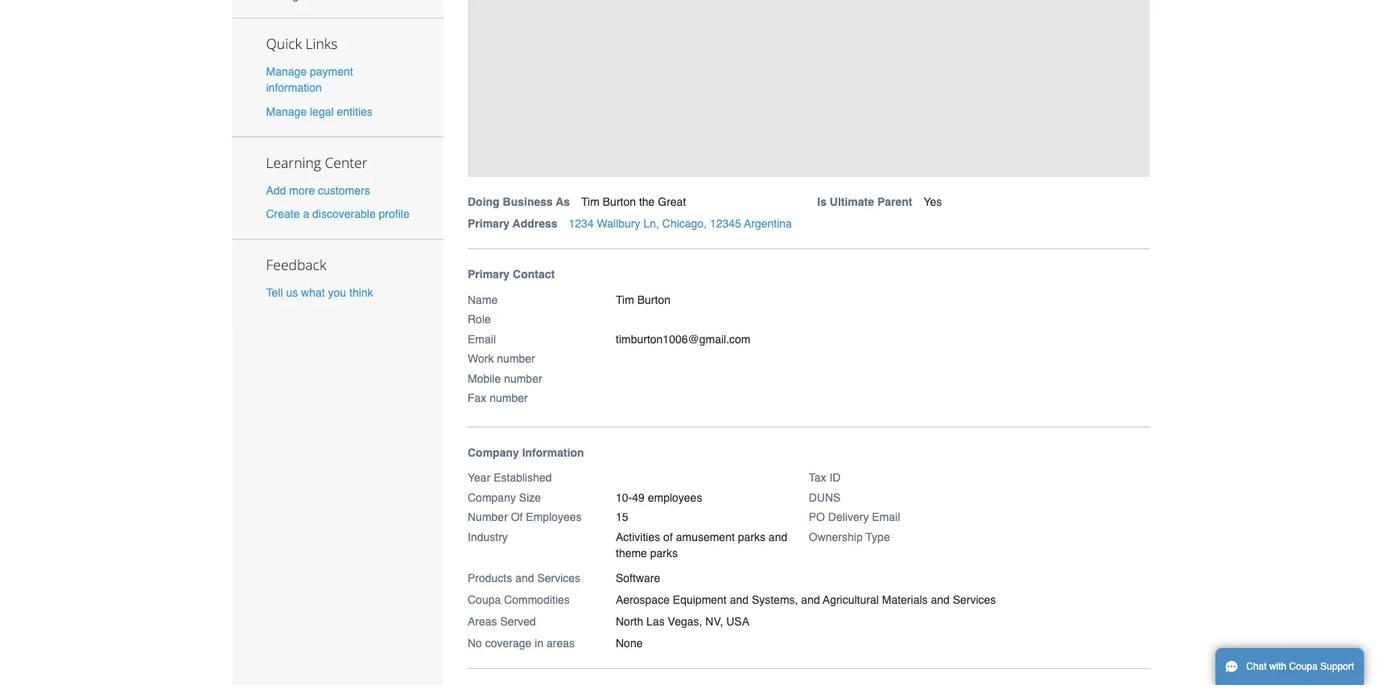 Task type: vqa. For each thing, say whether or not it's contained in the screenshot.
business performance at the right top
no



Task type: describe. For each thing, give the bounding box(es) containing it.
tell
[[266, 287, 283, 300]]

you
[[328, 287, 346, 300]]

manage legal entities link
[[266, 105, 373, 118]]

and right materials on the bottom of the page
[[931, 595, 950, 608]]

employees
[[648, 492, 702, 505]]

primary address
[[468, 218, 558, 231]]

0 horizontal spatial parks
[[650, 548, 678, 561]]

role
[[468, 314, 491, 327]]

burton for tim burton the great
[[603, 196, 636, 209]]

2 vertical spatial number
[[490, 393, 528, 406]]

address
[[513, 218, 558, 231]]

commodities
[[504, 595, 570, 608]]

chicago,
[[662, 218, 707, 231]]

type
[[866, 532, 890, 544]]

areas served
[[468, 616, 536, 629]]

1 horizontal spatial services
[[953, 595, 996, 608]]

software
[[616, 573, 660, 586]]

number of employees
[[468, 512, 582, 525]]

tim for tim burton the great
[[581, 196, 600, 209]]

0 horizontal spatial coupa
[[468, 595, 501, 608]]

amusement
[[676, 532, 735, 544]]

manage payment information
[[266, 66, 353, 95]]

contact
[[513, 269, 555, 282]]

aerospace equipment and systems, and agricultural materials and services
[[616, 595, 996, 608]]

year established
[[468, 472, 552, 485]]

timburton1006@gmail.com
[[616, 333, 751, 346]]

0 vertical spatial parks
[[738, 532, 766, 544]]

support
[[1321, 662, 1355, 673]]

is
[[817, 196, 827, 209]]

yes
[[924, 196, 942, 209]]

none
[[616, 638, 643, 651]]

manage legal entities
[[266, 105, 373, 118]]

manage payment information link
[[266, 66, 353, 95]]

15
[[616, 512, 628, 525]]

create
[[266, 208, 300, 221]]

delivery
[[828, 512, 869, 525]]

of
[[664, 532, 673, 544]]

in
[[535, 638, 544, 651]]

primary for primary contact
[[468, 269, 510, 282]]

feedback
[[266, 256, 326, 275]]

primary for primary address
[[468, 218, 510, 231]]

duns
[[809, 492, 841, 505]]

tim burton
[[616, 294, 671, 307]]

manage for manage legal entities
[[266, 105, 307, 118]]

burton for tim burton
[[637, 294, 671, 307]]

size
[[519, 492, 541, 505]]

systems,
[[752, 595, 798, 608]]

po
[[809, 512, 825, 525]]

quick
[[266, 35, 302, 54]]

work number mobile number fax number
[[468, 353, 542, 406]]

activities of amusement parks and theme parks
[[616, 532, 788, 561]]

center
[[325, 153, 368, 172]]

equipment
[[673, 595, 727, 608]]

tax
[[809, 472, 827, 485]]

company for company size
[[468, 492, 516, 505]]

coverage
[[485, 638, 532, 651]]

great
[[658, 196, 686, 209]]

materials
[[882, 595, 928, 608]]

0 horizontal spatial services
[[537, 573, 581, 586]]

parent
[[878, 196, 913, 209]]

1234 wallbury ln, chicago, 12345 argentina link
[[569, 218, 792, 231]]

served
[[500, 616, 536, 629]]

tax id duns po delivery email ownership type
[[809, 472, 900, 544]]

year
[[468, 472, 491, 485]]

argentina
[[744, 218, 792, 231]]

information
[[522, 447, 584, 460]]

more
[[289, 184, 315, 197]]

and right systems,
[[801, 595, 820, 608]]

add
[[266, 184, 286, 197]]

and inside activities of amusement parks and theme parks
[[769, 532, 788, 544]]

vegas,
[[668, 616, 702, 629]]

tell us what you think
[[266, 287, 373, 300]]

with
[[1270, 662, 1287, 673]]

manage for manage payment information
[[266, 66, 307, 79]]



Task type: locate. For each thing, give the bounding box(es) containing it.
north las vegas, nv, usa
[[616, 616, 750, 629]]

0 vertical spatial email
[[468, 333, 496, 346]]

1 horizontal spatial parks
[[738, 532, 766, 544]]

customers
[[318, 184, 370, 197]]

parks
[[738, 532, 766, 544], [650, 548, 678, 561]]

as
[[556, 196, 570, 209]]

1 vertical spatial manage
[[266, 105, 307, 118]]

fax
[[468, 393, 487, 406]]

links
[[306, 35, 338, 54]]

1 horizontal spatial tim
[[616, 294, 634, 307]]

quick links
[[266, 35, 338, 54]]

coupa right with
[[1290, 662, 1318, 673]]

background image
[[468, 0, 1150, 178]]

and left ownership
[[769, 532, 788, 544]]

email up type
[[872, 512, 900, 525]]

information
[[266, 82, 322, 95]]

0 vertical spatial manage
[[266, 66, 307, 79]]

company up year
[[468, 447, 519, 460]]

industry
[[468, 532, 508, 544]]

profile
[[379, 208, 410, 221]]

0 vertical spatial tim
[[581, 196, 600, 209]]

1 vertical spatial parks
[[650, 548, 678, 561]]

is ultimate parent
[[817, 196, 913, 209]]

nv,
[[706, 616, 723, 629]]

us
[[286, 287, 298, 300]]

coupa commodities
[[468, 595, 570, 608]]

1 vertical spatial company
[[468, 492, 516, 505]]

name
[[468, 294, 498, 307]]

0 vertical spatial primary
[[468, 218, 510, 231]]

work
[[468, 353, 494, 366]]

and up coupa commodities
[[515, 573, 534, 586]]

0 horizontal spatial tim
[[581, 196, 600, 209]]

manage up information
[[266, 66, 307, 79]]

ln,
[[644, 218, 659, 231]]

burton up wallbury
[[603, 196, 636, 209]]

0 vertical spatial coupa
[[468, 595, 501, 608]]

services
[[537, 573, 581, 586], [953, 595, 996, 608]]

1 vertical spatial services
[[953, 595, 996, 608]]

number right work in the left of the page
[[497, 353, 535, 366]]

coupa up the areas at the left bottom of page
[[468, 595, 501, 608]]

12345
[[710, 218, 741, 231]]

chat with coupa support
[[1247, 662, 1355, 673]]

2 manage from the top
[[266, 105, 307, 118]]

1 horizontal spatial email
[[872, 512, 900, 525]]

no
[[468, 638, 482, 651]]

manage down information
[[266, 105, 307, 118]]

create a discoverable profile
[[266, 208, 410, 221]]

primary down doing
[[468, 218, 510, 231]]

tim for tim burton
[[616, 294, 634, 307]]

theme
[[616, 548, 647, 561]]

1 horizontal spatial coupa
[[1290, 662, 1318, 673]]

email inside tax id duns po delivery email ownership type
[[872, 512, 900, 525]]

tell us what you think button
[[266, 285, 373, 301]]

activities
[[616, 532, 660, 544]]

banner
[[462, 0, 1167, 250]]

what
[[301, 287, 325, 300]]

discoverable
[[312, 208, 376, 221]]

1 company from the top
[[468, 447, 519, 460]]

1234
[[569, 218, 594, 231]]

1234 wallbury ln, chicago, 12345 argentina
[[569, 218, 792, 231]]

company for company information
[[468, 447, 519, 460]]

1 horizontal spatial burton
[[637, 294, 671, 307]]

learning center
[[266, 153, 368, 172]]

banner containing doing business as
[[462, 0, 1167, 250]]

employees
[[526, 512, 582, 525]]

1 vertical spatial number
[[504, 373, 542, 386]]

products
[[468, 573, 512, 586]]

0 vertical spatial company
[[468, 447, 519, 460]]

north
[[616, 616, 644, 629]]

usa
[[726, 616, 750, 629]]

0 vertical spatial number
[[497, 353, 535, 366]]

company
[[468, 447, 519, 460], [468, 492, 516, 505]]

las
[[647, 616, 665, 629]]

number
[[468, 512, 508, 525]]

company size
[[468, 492, 541, 505]]

services up commodities at bottom left
[[537, 573, 581, 586]]

1 vertical spatial tim
[[616, 294, 634, 307]]

company up number
[[468, 492, 516, 505]]

aerospace
[[616, 595, 670, 608]]

coupa inside button
[[1290, 662, 1318, 673]]

entities
[[337, 105, 373, 118]]

0 vertical spatial services
[[537, 573, 581, 586]]

0 vertical spatial burton
[[603, 196, 636, 209]]

established
[[494, 472, 552, 485]]

1 primary from the top
[[468, 218, 510, 231]]

no coverage in areas
[[468, 638, 575, 651]]

legal
[[310, 105, 334, 118]]

company information
[[468, 447, 584, 460]]

number
[[497, 353, 535, 366], [504, 373, 542, 386], [490, 393, 528, 406]]

1 vertical spatial primary
[[468, 269, 510, 282]]

services right materials on the bottom of the page
[[953, 595, 996, 608]]

the
[[639, 196, 655, 209]]

1 manage from the top
[[266, 66, 307, 79]]

chat
[[1247, 662, 1267, 673]]

number right mobile
[[504, 373, 542, 386]]

coupa
[[468, 595, 501, 608], [1290, 662, 1318, 673]]

number down mobile
[[490, 393, 528, 406]]

1 vertical spatial email
[[872, 512, 900, 525]]

areas
[[547, 638, 575, 651]]

think
[[349, 287, 373, 300]]

products and services
[[468, 573, 581, 586]]

id
[[830, 472, 841, 485]]

tim up timburton1006@gmail.com
[[616, 294, 634, 307]]

1 vertical spatial coupa
[[1290, 662, 1318, 673]]

primary contact
[[468, 269, 555, 282]]

parks right amusement
[[738, 532, 766, 544]]

add more customers
[[266, 184, 370, 197]]

2 company from the top
[[468, 492, 516, 505]]

business
[[503, 196, 553, 209]]

10-
[[616, 492, 632, 505]]

2 primary from the top
[[468, 269, 510, 282]]

doing
[[468, 196, 500, 209]]

10-49 employees
[[616, 492, 702, 505]]

a
[[303, 208, 309, 221]]

parks down the of
[[650, 548, 678, 561]]

manage inside manage payment information
[[266, 66, 307, 79]]

add more customers link
[[266, 184, 370, 197]]

1 vertical spatial burton
[[637, 294, 671, 307]]

chat with coupa support button
[[1216, 649, 1364, 686]]

doing business as
[[468, 196, 570, 209]]

0 horizontal spatial burton
[[603, 196, 636, 209]]

49
[[632, 492, 645, 505]]

tim burton the great
[[581, 196, 686, 209]]

email up work in the left of the page
[[468, 333, 496, 346]]

areas
[[468, 616, 497, 629]]

payment
[[310, 66, 353, 79]]

ownership
[[809, 532, 863, 544]]

0 horizontal spatial email
[[468, 333, 496, 346]]

ultimate
[[830, 196, 874, 209]]

tim up 1234
[[581, 196, 600, 209]]

primary up name
[[468, 269, 510, 282]]

burton up timburton1006@gmail.com
[[637, 294, 671, 307]]

email
[[468, 333, 496, 346], [872, 512, 900, 525]]

and up usa
[[730, 595, 749, 608]]



